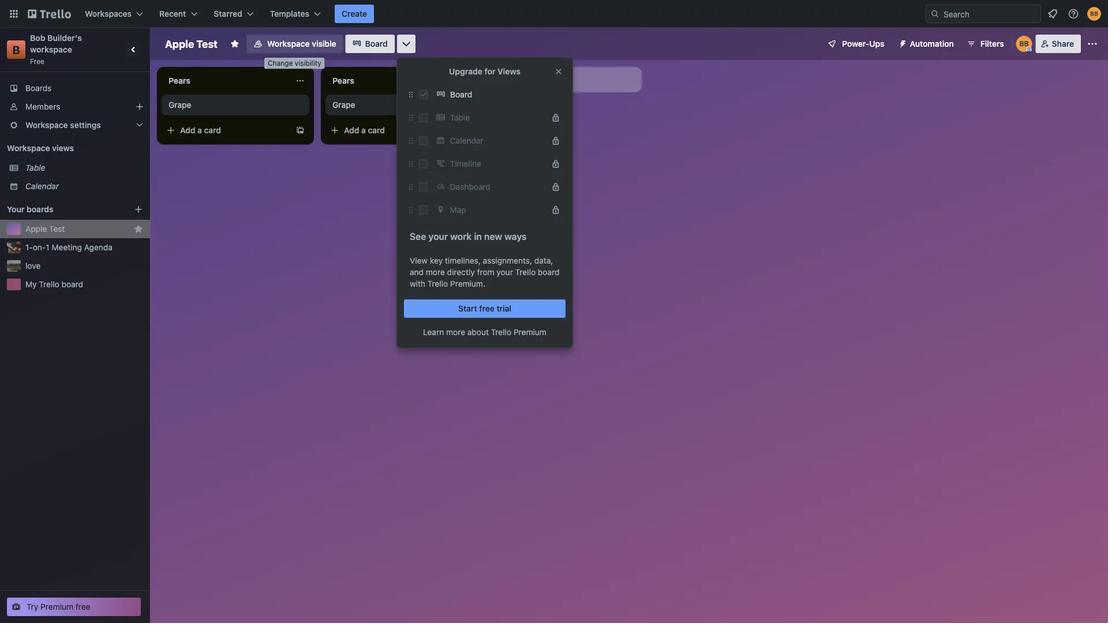 Task type: vqa. For each thing, say whether or not it's contained in the screenshot.
Automation icon
no



Task type: describe. For each thing, give the bounding box(es) containing it.
customize views image
[[400, 38, 412, 50]]

test inside board name text box
[[196, 38, 218, 50]]

from
[[477, 268, 494, 277]]

add another list button
[[485, 67, 642, 92]]

add a card for 1st add a card button from left
[[180, 126, 221, 135]]

and
[[410, 268, 424, 277]]

meeting
[[52, 243, 82, 252]]

boards
[[27, 205, 53, 214]]

filters
[[980, 39, 1004, 48]]

starred button
[[207, 5, 261, 23]]

view key timelines, assignments, data, and more directly from your trello board with trello premium.
[[410, 256, 560, 289]]

members
[[25, 102, 60, 111]]

try premium free
[[27, 602, 90, 612]]

grape link for pears text field
[[169, 99, 302, 111]]

workspace settings button
[[0, 116, 150, 134]]

1 vertical spatial board
[[450, 90, 472, 99]]

workspace visible
[[267, 39, 336, 48]]

view
[[410, 256, 428, 265]]

create button
[[335, 5, 374, 23]]

switch to… image
[[8, 8, 20, 20]]

agenda
[[84, 243, 112, 252]]

add a card for first add a card button from right
[[344, 126, 385, 135]]

workspace settings
[[25, 120, 101, 130]]

free inside button
[[76, 602, 90, 612]]

1 horizontal spatial table
[[450, 113, 470, 122]]

1 vertical spatial more
[[446, 328, 465, 337]]

1 horizontal spatial calendar
[[450, 136, 483, 145]]

calendar link
[[25, 181, 143, 192]]

test inside apple test link
[[49, 224, 65, 234]]

add another list
[[506, 75, 566, 84]]

another
[[523, 75, 553, 84]]

1-on-1 meeting agenda link
[[25, 242, 143, 253]]

bob
[[30, 33, 45, 43]]

learn more about trello premium link
[[423, 327, 547, 338]]

grape for pears text box
[[332, 100, 355, 110]]

grape link for pears text box
[[332, 99, 466, 111]]

directly
[[447, 268, 475, 277]]

key
[[430, 256, 443, 265]]

automation
[[910, 39, 954, 48]]

timelines,
[[445, 256, 481, 265]]

1 horizontal spatial board link
[[433, 85, 566, 104]]

bob builder (bobbuilder40) image
[[1087, 7, 1101, 21]]

share
[[1052, 39, 1074, 48]]

automation button
[[894, 35, 961, 53]]

b link
[[7, 40, 25, 59]]

table link
[[25, 162, 143, 174]]

a for 1st add a card button from left
[[197, 126, 202, 135]]

views
[[498, 67, 521, 76]]

free inside "link"
[[479, 304, 494, 313]]

0 notifications image
[[1046, 7, 1060, 21]]

start free trial
[[458, 304, 511, 313]]

create from template… image
[[295, 126, 305, 135]]

1-
[[25, 243, 33, 252]]

change visibility tooltip
[[264, 58, 325, 69]]

power-ups
[[842, 39, 885, 48]]

workspace navigation collapse icon image
[[126, 42, 142, 58]]

workspace for workspace views
[[7, 143, 50, 153]]

with
[[410, 279, 425, 289]]

change visibility
[[268, 59, 321, 67]]

trello inside "my trello board" link
[[39, 280, 59, 289]]

my
[[25, 280, 37, 289]]

trial
[[497, 304, 511, 313]]

workspace visible button
[[246, 35, 343, 53]]

0 horizontal spatial board
[[61, 280, 83, 289]]

love link
[[25, 260, 143, 272]]

learn more about trello premium
[[423, 328, 547, 337]]

bob builder's workspace link
[[30, 33, 84, 54]]

your inside the view key timelines, assignments, data, and more directly from your trello board with trello premium.
[[497, 268, 513, 277]]

boards link
[[0, 79, 150, 98]]

data,
[[534, 256, 553, 265]]

1 add a card button from the left
[[162, 121, 291, 140]]

boards
[[25, 83, 52, 93]]

workspace for workspace settings
[[25, 120, 68, 130]]

work
[[450, 231, 472, 242]]

about
[[467, 328, 489, 337]]

0 horizontal spatial your
[[429, 231, 448, 242]]

new
[[484, 231, 502, 242]]

Pears text field
[[326, 72, 452, 90]]

card for 1st add a card button from left
[[204, 126, 221, 135]]

1-on-1 meeting agenda
[[25, 243, 112, 252]]

change
[[268, 59, 293, 67]]

0 horizontal spatial board
[[365, 39, 388, 48]]

trello down assignments,
[[515, 268, 536, 277]]

pears for pears text box
[[332, 76, 354, 85]]

your
[[7, 205, 25, 214]]

recent
[[159, 9, 186, 18]]

my trello board
[[25, 280, 83, 289]]

workspace
[[30, 45, 72, 54]]

apple inside board name text box
[[165, 38, 194, 50]]

recent button
[[152, 5, 204, 23]]



Task type: locate. For each thing, give the bounding box(es) containing it.
card down pears text box
[[368, 126, 385, 135]]

add board image
[[134, 205, 143, 214]]

1 horizontal spatial apple test
[[165, 38, 218, 50]]

grape link down pears text field
[[169, 99, 302, 111]]

see
[[410, 231, 426, 242]]

more inside the view key timelines, assignments, data, and more directly from your trello board with trello premium.
[[426, 268, 445, 277]]

sm image
[[894, 35, 910, 51]]

workspace down members
[[25, 120, 68, 130]]

pears for pears text field
[[169, 76, 190, 85]]

for
[[485, 67, 495, 76]]

calendar up timeline
[[450, 136, 483, 145]]

share button
[[1036, 35, 1081, 53]]

0 vertical spatial board
[[538, 268, 560, 277]]

your boards with 4 items element
[[7, 203, 117, 216]]

free right try
[[76, 602, 90, 612]]

filters button
[[963, 35, 1008, 53]]

board inside the view key timelines, assignments, data, and more directly from your trello board with trello premium.
[[538, 268, 560, 277]]

in
[[474, 231, 482, 242]]

0 horizontal spatial add a card
[[180, 126, 221, 135]]

table up timeline
[[450, 113, 470, 122]]

Pears text field
[[162, 72, 289, 90]]

board down data,
[[538, 268, 560, 277]]

0 horizontal spatial free
[[76, 602, 90, 612]]

add a card button down pears text field
[[162, 121, 291, 140]]

workspaces button
[[78, 5, 150, 23]]

apple up "on-"
[[25, 224, 47, 234]]

1 horizontal spatial grape link
[[332, 99, 466, 111]]

more
[[426, 268, 445, 277], [446, 328, 465, 337]]

0 horizontal spatial add a card button
[[162, 121, 291, 140]]

1 horizontal spatial pears
[[332, 76, 354, 85]]

premium down "start free trial" "link"
[[514, 328, 547, 337]]

0 horizontal spatial more
[[426, 268, 445, 277]]

a down pears text box
[[361, 126, 366, 135]]

1 horizontal spatial grape
[[332, 100, 355, 110]]

0 horizontal spatial test
[[49, 224, 65, 234]]

1 horizontal spatial a
[[361, 126, 366, 135]]

premium.
[[450, 279, 485, 289]]

board down love link
[[61, 280, 83, 289]]

2 grape from the left
[[332, 100, 355, 110]]

views
[[52, 143, 74, 153]]

1 pears from the left
[[169, 76, 190, 85]]

1 horizontal spatial free
[[479, 304, 494, 313]]

back to home image
[[28, 5, 71, 23]]

workspace views
[[7, 143, 74, 153]]

settings
[[70, 120, 101, 130]]

on-
[[33, 243, 46, 252]]

workspace
[[267, 39, 310, 48], [25, 120, 68, 130], [7, 143, 50, 153]]

my trello board link
[[25, 279, 143, 290]]

0 vertical spatial more
[[426, 268, 445, 277]]

1 vertical spatial board link
[[433, 85, 566, 104]]

board link down for
[[433, 85, 566, 104]]

free
[[479, 304, 494, 313], [76, 602, 90, 612]]

open information menu image
[[1068, 8, 1079, 20]]

pears inside text box
[[332, 76, 354, 85]]

dashboard
[[450, 182, 491, 192]]

show menu image
[[1087, 38, 1098, 50]]

1 vertical spatial apple test
[[25, 224, 65, 234]]

workspace inside dropdown button
[[25, 120, 68, 130]]

free
[[30, 57, 44, 65]]

trello right "with"
[[428, 279, 448, 289]]

1 card from the left
[[204, 126, 221, 135]]

add a card button down pears text box
[[326, 121, 455, 140]]

1 vertical spatial apple
[[25, 224, 47, 234]]

1 vertical spatial your
[[497, 268, 513, 277]]

0 vertical spatial board
[[365, 39, 388, 48]]

add
[[506, 75, 521, 84], [180, 126, 195, 135], [344, 126, 359, 135]]

0 vertical spatial calendar
[[450, 136, 483, 145]]

ways
[[504, 231, 527, 242]]

visibility
[[295, 59, 321, 67]]

grape down pears text field
[[169, 100, 191, 110]]

1 horizontal spatial premium
[[514, 328, 547, 337]]

create
[[342, 9, 367, 18]]

table
[[450, 113, 470, 122], [25, 163, 45, 173]]

starred icon image
[[134, 225, 143, 234]]

1 a from the left
[[197, 126, 202, 135]]

workspaces
[[85, 9, 132, 18]]

apple test inside board name text box
[[165, 38, 218, 50]]

workspace for workspace visible
[[267, 39, 310, 48]]

a down pears text field
[[197, 126, 202, 135]]

2 pears from the left
[[332, 76, 354, 85]]

upgrade
[[449, 67, 482, 76]]

your down assignments,
[[497, 268, 513, 277]]

add a card button
[[162, 121, 291, 140], [326, 121, 455, 140]]

trello right about
[[491, 328, 511, 337]]

apple test down recent dropdown button
[[165, 38, 218, 50]]

visible
[[312, 39, 336, 48]]

0 horizontal spatial apple test
[[25, 224, 65, 234]]

your right see
[[429, 231, 448, 242]]

pears down board name text box
[[169, 76, 190, 85]]

timeline
[[450, 159, 481, 169]]

0 horizontal spatial pears
[[169, 76, 190, 85]]

more right learn
[[446, 328, 465, 337]]

1 horizontal spatial board
[[538, 268, 560, 277]]

0 vertical spatial table
[[450, 113, 470, 122]]

Search field
[[940, 5, 1041, 23]]

1 horizontal spatial add a card
[[344, 126, 385, 135]]

1 horizontal spatial your
[[497, 268, 513, 277]]

apple test
[[165, 38, 218, 50], [25, 224, 65, 234]]

1
[[46, 243, 49, 252]]

board down upgrade
[[450, 90, 472, 99]]

premium inside button
[[41, 602, 73, 612]]

trello inside the learn more about trello premium link
[[491, 328, 511, 337]]

list
[[555, 75, 566, 84]]

trello
[[515, 268, 536, 277], [428, 279, 448, 289], [39, 280, 59, 289], [491, 328, 511, 337]]

1 horizontal spatial more
[[446, 328, 465, 337]]

this member is an admin of this board. image
[[1027, 47, 1032, 52]]

members link
[[0, 98, 150, 116]]

a for first add a card button from right
[[361, 126, 366, 135]]

0 vertical spatial apple test
[[165, 38, 218, 50]]

1 vertical spatial premium
[[41, 602, 73, 612]]

grape down pears text box
[[332, 100, 355, 110]]

0 horizontal spatial grape
[[169, 100, 191, 110]]

2 a from the left
[[361, 126, 366, 135]]

0 horizontal spatial add
[[180, 126, 195, 135]]

ups
[[869, 39, 885, 48]]

templates
[[270, 9, 309, 18]]

start
[[458, 304, 477, 313]]

2 add a card button from the left
[[326, 121, 455, 140]]

0 vertical spatial free
[[479, 304, 494, 313]]

card down pears text field
[[204, 126, 221, 135]]

bob builder's workspace free
[[30, 33, 84, 65]]

board left customize views image
[[365, 39, 388, 48]]

1 vertical spatial table
[[25, 163, 45, 173]]

pears down visible at top
[[332, 76, 354, 85]]

close popover image
[[554, 67, 563, 76]]

card for first add a card button from right
[[368, 126, 385, 135]]

board link
[[346, 35, 395, 53], [433, 85, 566, 104]]

grape link
[[169, 99, 302, 111], [332, 99, 466, 111]]

0 horizontal spatial board link
[[346, 35, 395, 53]]

0 horizontal spatial a
[[197, 126, 202, 135]]

power-
[[842, 39, 869, 48]]

your boards
[[7, 205, 53, 214]]

apple down recent dropdown button
[[165, 38, 194, 50]]

more down key
[[426, 268, 445, 277]]

2 add a card from the left
[[344, 126, 385, 135]]

apple test link
[[25, 223, 129, 235]]

0 vertical spatial workspace
[[267, 39, 310, 48]]

try
[[27, 602, 38, 612]]

0 vertical spatial your
[[429, 231, 448, 242]]

grape link down pears text box
[[332, 99, 466, 111]]

0 vertical spatial premium
[[514, 328, 547, 337]]

premium right try
[[41, 602, 73, 612]]

table down workspace views
[[25, 163, 45, 173]]

1 horizontal spatial add a card button
[[326, 121, 455, 140]]

workspace inside button
[[267, 39, 310, 48]]

add for 1st add a card button from left
[[180, 126, 195, 135]]

templates button
[[263, 5, 328, 23]]

1 vertical spatial board
[[61, 280, 83, 289]]

add a card down pears text field
[[180, 126, 221, 135]]

bob builder (bobbuilder40) image
[[1016, 36, 1032, 52]]

1 vertical spatial workspace
[[25, 120, 68, 130]]

trello right my
[[39, 280, 59, 289]]

premium
[[514, 328, 547, 337], [41, 602, 73, 612]]

add a card
[[180, 126, 221, 135], [344, 126, 385, 135]]

add for add another list button
[[506, 75, 521, 84]]

map
[[450, 205, 466, 215]]

workspace up the change visibility
[[267, 39, 310, 48]]

card
[[204, 126, 221, 135], [368, 126, 385, 135]]

search image
[[930, 9, 940, 18]]

test left star or unstar board icon
[[196, 38, 218, 50]]

star or unstar board image
[[230, 39, 240, 48]]

try premium free button
[[7, 598, 141, 616]]

0 vertical spatial board link
[[346, 35, 395, 53]]

Board name text field
[[159, 35, 223, 53]]

1 vertical spatial test
[[49, 224, 65, 234]]

love
[[25, 261, 41, 271]]

board
[[538, 268, 560, 277], [61, 280, 83, 289]]

power-ups button
[[819, 35, 891, 53]]

0 horizontal spatial grape link
[[169, 99, 302, 111]]

0 horizontal spatial card
[[204, 126, 221, 135]]

2 horizontal spatial add
[[506, 75, 521, 84]]

1 horizontal spatial test
[[196, 38, 218, 50]]

add a card down pears text box
[[344, 126, 385, 135]]

board link down the create 'button'
[[346, 35, 395, 53]]

start free trial link
[[404, 300, 566, 318]]

test
[[196, 38, 218, 50], [49, 224, 65, 234]]

1 vertical spatial free
[[76, 602, 90, 612]]

b
[[12, 43, 20, 56]]

2 vertical spatial workspace
[[7, 143, 50, 153]]

1 grape link from the left
[[169, 99, 302, 111]]

2 grape link from the left
[[332, 99, 466, 111]]

0 vertical spatial test
[[196, 38, 218, 50]]

your
[[429, 231, 448, 242], [497, 268, 513, 277]]

grape for pears text field
[[169, 100, 191, 110]]

see your work in new ways
[[410, 231, 527, 242]]

0 horizontal spatial table
[[25, 163, 45, 173]]

0 horizontal spatial apple
[[25, 224, 47, 234]]

1 grape from the left
[[169, 100, 191, 110]]

learn
[[423, 328, 444, 337]]

calendar
[[450, 136, 483, 145], [25, 182, 59, 191]]

pears inside text field
[[169, 76, 190, 85]]

apple
[[165, 38, 194, 50], [25, 224, 47, 234]]

0 horizontal spatial calendar
[[25, 182, 59, 191]]

1 horizontal spatial add
[[344, 126, 359, 135]]

upgrade for views
[[449, 67, 521, 76]]

1 vertical spatial calendar
[[25, 182, 59, 191]]

1 horizontal spatial apple
[[165, 38, 194, 50]]

1 horizontal spatial card
[[368, 126, 385, 135]]

assignments,
[[483, 256, 532, 265]]

workspace left views
[[7, 143, 50, 153]]

starred
[[214, 9, 242, 18]]

1 add a card from the left
[[180, 126, 221, 135]]

0 horizontal spatial premium
[[41, 602, 73, 612]]

test down your boards with 4 items element
[[49, 224, 65, 234]]

board
[[365, 39, 388, 48], [450, 90, 472, 99]]

builder's
[[47, 33, 82, 43]]

1 horizontal spatial board
[[450, 90, 472, 99]]

0 vertical spatial apple
[[165, 38, 194, 50]]

2 card from the left
[[368, 126, 385, 135]]

apple test up 1 at the top left
[[25, 224, 65, 234]]

calendar up boards at the top left of page
[[25, 182, 59, 191]]

primary element
[[0, 0, 1108, 28]]

free left the trial
[[479, 304, 494, 313]]

add for first add a card button from right
[[344, 126, 359, 135]]



